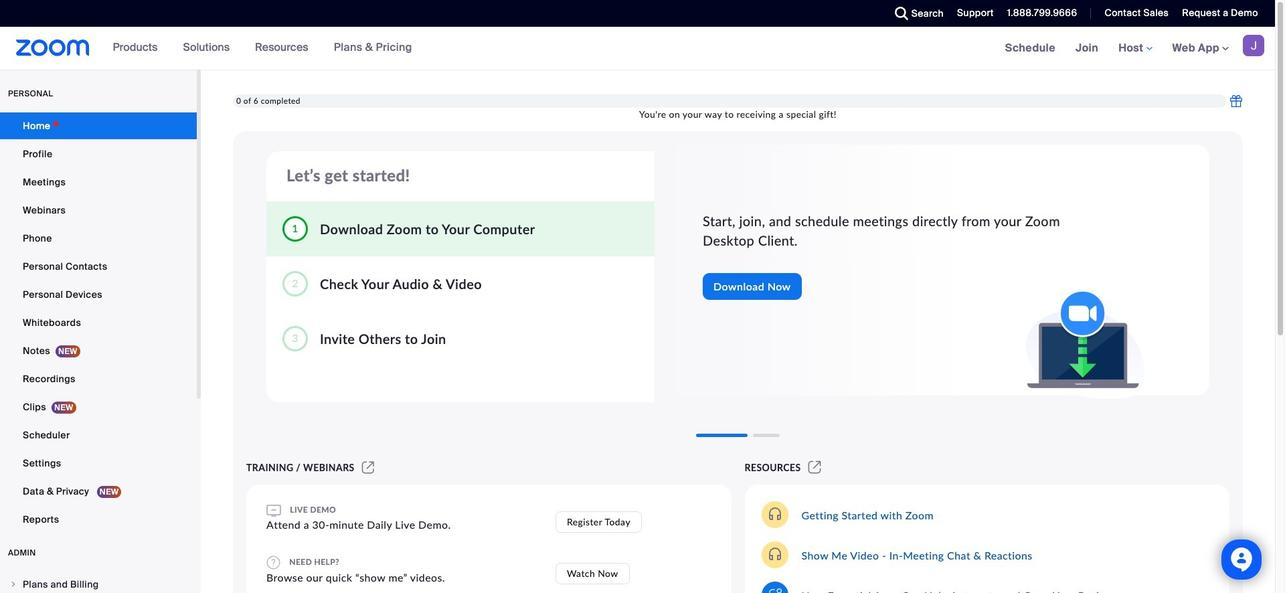 Task type: locate. For each thing, give the bounding box(es) containing it.
banner
[[0, 27, 1276, 70]]

menu item
[[0, 572, 197, 593]]

meetings navigation
[[995, 27, 1276, 70]]

window new image
[[807, 462, 824, 473]]

right image
[[9, 581, 17, 589]]

profile picture image
[[1243, 35, 1265, 56]]



Task type: vqa. For each thing, say whether or not it's contained in the screenshot.
window new icon
yes



Task type: describe. For each thing, give the bounding box(es) containing it.
zoom logo image
[[16, 40, 89, 56]]

window new image
[[360, 462, 376, 473]]

product information navigation
[[103, 27, 422, 70]]

personal menu menu
[[0, 112, 197, 534]]



